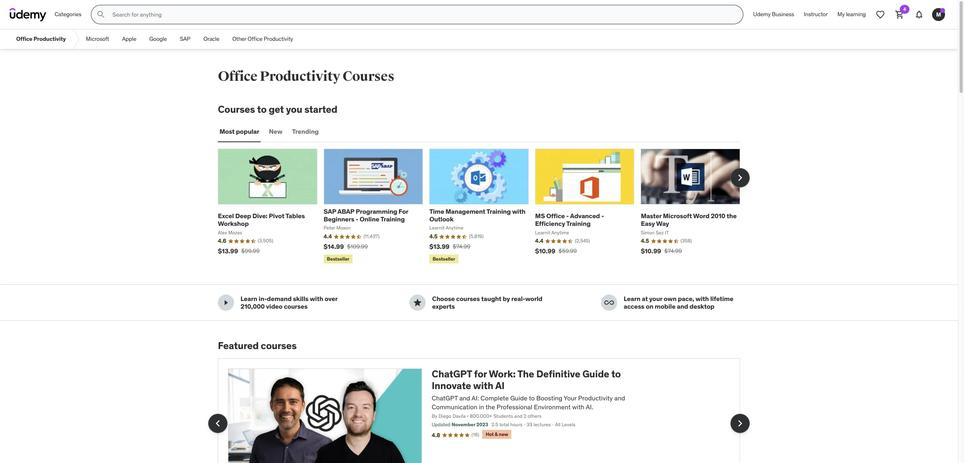 Task type: describe. For each thing, give the bounding box(es) containing it.
most popular
[[220, 128, 259, 136]]

online
[[360, 215, 380, 223]]

hot & new
[[486, 432, 509, 438]]

updated
[[432, 422, 451, 428]]

others
[[528, 414, 542, 420]]

skills
[[293, 295, 309, 303]]

1 chatgpt from the top
[[432, 368, 472, 381]]

ms office - advanced - efficiency training
[[535, 212, 604, 228]]

•
[[467, 414, 469, 420]]

real-
[[512, 295, 526, 303]]

submit search image
[[96, 10, 106, 19]]

ai:
[[472, 394, 479, 402]]

2.5 total hours
[[492, 422, 523, 428]]

training inside sap abap programming for beginners - online training
[[381, 215, 405, 223]]

sap for sap
[[180, 35, 191, 43]]

work:
[[489, 368, 516, 381]]

boosting
[[537, 394, 563, 402]]

office productivity courses
[[218, 68, 395, 85]]

udemy business link
[[749, 5, 800, 24]]

4
[[904, 6, 907, 12]]

1 horizontal spatial -
[[567, 212, 569, 220]]

excel deep dive: pivot tables workshop
[[218, 212, 305, 228]]

video
[[266, 303, 283, 311]]

time
[[430, 207, 445, 216]]

ms
[[535, 212, 545, 220]]

word
[[694, 212, 710, 220]]

4 link
[[891, 5, 910, 24]]

new
[[499, 432, 509, 438]]

hours
[[511, 422, 523, 428]]

and inside learn at your own pace, with lifetime access on mobile and desktop
[[677, 303, 689, 311]]

arrow pointing to subcategory menu links image
[[72, 30, 80, 49]]

get
[[269, 103, 284, 116]]

sap for sap abap programming for beginners - online training
[[324, 207, 336, 216]]

for
[[399, 207, 409, 216]]

office productivity link
[[10, 30, 72, 49]]

2 horizontal spatial to
[[612, 368, 621, 381]]

you
[[286, 103, 303, 116]]

with up ai:
[[474, 380, 494, 392]]

carousel element containing chatgpt for work: the definitive guide to innovate with ai
[[208, 359, 750, 464]]

google
[[149, 35, 167, 43]]

students
[[494, 414, 514, 420]]

my learning link
[[833, 5, 871, 24]]

business
[[772, 11, 795, 18]]

0 vertical spatial microsoft
[[86, 35, 109, 43]]

learning
[[847, 11, 866, 18]]

demand
[[267, 295, 292, 303]]

210,000
[[241, 303, 265, 311]]

time management training with outlook
[[430, 207, 526, 223]]

office down other
[[218, 68, 258, 85]]

sap abap programming for beginners - online training
[[324, 207, 409, 223]]

0 horizontal spatial to
[[257, 103, 267, 116]]

office productivity
[[16, 35, 66, 43]]

with left ai.
[[573, 403, 585, 411]]

m link
[[930, 5, 949, 24]]

deep
[[235, 212, 251, 220]]

learn for learn in-demand skills with over 210,000 video courses
[[241, 295, 257, 303]]

hot
[[486, 432, 494, 438]]

productivity left "arrow pointing to subcategory menu links" image
[[34, 35, 66, 43]]

other office productivity link
[[226, 30, 300, 49]]

training inside ms office - advanced - efficiency training
[[567, 220, 591, 228]]

(16)
[[472, 432, 480, 438]]

instructor link
[[800, 5, 833, 24]]

access
[[624, 303, 645, 311]]

microsoft inside master microsoft word 2010 the easy way
[[663, 212, 692, 220]]

new button
[[268, 122, 284, 141]]

2 next image from the top
[[734, 417, 747, 430]]

most
[[220, 128, 235, 136]]

featured courses
[[218, 340, 297, 352]]

own
[[664, 295, 677, 303]]

apple
[[122, 35, 136, 43]]

notifications image
[[915, 10, 925, 19]]

your
[[564, 394, 577, 402]]

2
[[524, 414, 527, 420]]

other office productivity
[[232, 35, 293, 43]]

experts
[[432, 303, 455, 311]]

m
[[937, 11, 942, 18]]

medium image
[[413, 298, 423, 308]]

4.8
[[432, 432, 440, 439]]

for
[[474, 368, 487, 381]]

oracle
[[204, 35, 220, 43]]

sap abap programming for beginners - online training link
[[324, 207, 409, 223]]

office inside ms office - advanced - efficiency training
[[547, 212, 565, 220]]

with inside learn at your own pace, with lifetime access on mobile and desktop
[[696, 295, 709, 303]]

efficiency
[[535, 220, 566, 228]]

excel deep dive: pivot tables workshop link
[[218, 212, 305, 228]]

apple link
[[116, 30, 143, 49]]

trending
[[292, 128, 319, 136]]

microsoft link
[[80, 30, 116, 49]]

lectures
[[534, 422, 551, 428]]

the inside master microsoft word 2010 the easy way
[[727, 212, 737, 220]]

workshop
[[218, 220, 249, 228]]

productivity inside chatgpt for work: the definitive guide to innovate with ai chatgpt and ai: complete guide to boosting your productivity and communication in the professional environment with ai. by diego davila • 800.000+ students and 2 others
[[579, 394, 613, 402]]

on
[[646, 303, 654, 311]]

productivity right other
[[264, 35, 293, 43]]

2 vertical spatial to
[[529, 394, 535, 402]]

new
[[269, 128, 283, 136]]

2 horizontal spatial -
[[602, 212, 604, 220]]

2023
[[477, 422, 489, 428]]

1 vertical spatial guide
[[511, 394, 528, 402]]

my learning
[[838, 11, 866, 18]]



Task type: vqa. For each thing, say whether or not it's contained in the screenshot.
COURSES TO GET YOU STARTED
yes



Task type: locate. For each thing, give the bounding box(es) containing it.
carousel element
[[218, 149, 750, 265], [208, 359, 750, 464]]

courses
[[457, 295, 480, 303], [284, 303, 308, 311], [261, 340, 297, 352]]

the inside chatgpt for work: the definitive guide to innovate with ai chatgpt and ai: complete guide to boosting your productivity and communication in the professional environment with ai. by diego davila • 800.000+ students and 2 others
[[486, 403, 495, 411]]

learn at your own pace, with lifetime access on mobile and desktop
[[624, 295, 734, 311]]

0 horizontal spatial medium image
[[221, 298, 231, 308]]

productivity up ai.
[[579, 394, 613, 402]]

total
[[500, 422, 509, 428]]

started
[[305, 103, 338, 116]]

0 vertical spatial sap
[[180, 35, 191, 43]]

guide up professional
[[511, 394, 528, 402]]

the
[[727, 212, 737, 220], [486, 403, 495, 411]]

categories button
[[50, 5, 86, 24]]

2 learn from the left
[[624, 295, 641, 303]]

1 vertical spatial courses
[[218, 103, 255, 116]]

communication
[[432, 403, 478, 411]]

0 horizontal spatial training
[[381, 215, 405, 223]]

desktop
[[690, 303, 715, 311]]

guide up ai.
[[583, 368, 610, 381]]

0 horizontal spatial guide
[[511, 394, 528, 402]]

- left the advanced
[[567, 212, 569, 220]]

Search for anything text field
[[111, 8, 734, 21]]

1 vertical spatial the
[[486, 403, 495, 411]]

chatgpt up communication
[[432, 394, 458, 402]]

learn left at
[[624, 295, 641, 303]]

1 horizontal spatial learn
[[624, 295, 641, 303]]

microsoft left word
[[663, 212, 692, 220]]

sap inside sap abap programming for beginners - online training
[[324, 207, 336, 216]]

carousel element containing sap abap programming for beginners - online training
[[218, 149, 750, 265]]

programming
[[356, 207, 398, 216]]

choose courses taught by real-world experts
[[432, 295, 543, 311]]

1 horizontal spatial the
[[727, 212, 737, 220]]

33
[[527, 422, 533, 428]]

2 chatgpt from the top
[[432, 394, 458, 402]]

productivity
[[34, 35, 66, 43], [264, 35, 293, 43], [260, 68, 340, 85], [579, 394, 613, 402]]

2 horizontal spatial training
[[567, 220, 591, 228]]

beginners
[[324, 215, 355, 223]]

office inside office productivity link
[[16, 35, 32, 43]]

updated november 2023
[[432, 422, 489, 428]]

1 vertical spatial microsoft
[[663, 212, 692, 220]]

office
[[16, 35, 32, 43], [248, 35, 263, 43], [218, 68, 258, 85], [547, 212, 565, 220]]

productivity up you at the left of the page
[[260, 68, 340, 85]]

sap link
[[174, 30, 197, 49]]

ai.
[[586, 403, 594, 411]]

0 horizontal spatial microsoft
[[86, 35, 109, 43]]

shopping cart with 4 items image
[[896, 10, 905, 19]]

1 vertical spatial carousel element
[[208, 359, 750, 464]]

1 learn from the left
[[241, 295, 257, 303]]

davila
[[453, 414, 466, 420]]

wishlist image
[[876, 10, 886, 19]]

google link
[[143, 30, 174, 49]]

environment
[[534, 403, 571, 411]]

chatgpt for work: the definitive guide to innovate with ai chatgpt and ai: complete guide to boosting your productivity and communication in the professional environment with ai. by diego davila • 800.000+ students and 2 others
[[432, 368, 626, 420]]

training right efficiency
[[567, 220, 591, 228]]

2 medium image from the left
[[605, 298, 614, 308]]

other
[[232, 35, 246, 43]]

by
[[432, 414, 438, 420]]

medium image left 210,000
[[221, 298, 231, 308]]

0 horizontal spatial sap
[[180, 35, 191, 43]]

you have alerts image
[[941, 8, 946, 13]]

udemy image
[[10, 8, 47, 21]]

in
[[479, 403, 484, 411]]

with left over at the left bottom
[[310, 295, 323, 303]]

previous image
[[212, 417, 225, 430]]

udemy
[[754, 11, 771, 18]]

0 vertical spatial to
[[257, 103, 267, 116]]

master microsoft word 2010 the easy way
[[641, 212, 737, 228]]

training right management
[[487, 207, 511, 216]]

dive:
[[253, 212, 268, 220]]

with inside 'time management training with outlook'
[[512, 207, 526, 216]]

0 horizontal spatial courses
[[218, 103, 255, 116]]

featured
[[218, 340, 259, 352]]

with inside learn in-demand skills with over 210,000 video courses
[[310, 295, 323, 303]]

at
[[642, 295, 648, 303]]

in-
[[259, 295, 267, 303]]

chatgpt left for at the bottom of page
[[432, 368, 472, 381]]

ai
[[496, 380, 505, 392]]

0 vertical spatial carousel element
[[218, 149, 750, 265]]

lifetime
[[711, 295, 734, 303]]

1 medium image from the left
[[221, 298, 231, 308]]

learn left the in-
[[241, 295, 257, 303]]

my
[[838, 11, 845, 18]]

courses inside choose courses taught by real-world experts
[[457, 295, 480, 303]]

1 horizontal spatial to
[[529, 394, 535, 402]]

the right 2010
[[727, 212, 737, 220]]

to
[[257, 103, 267, 116], [612, 368, 621, 381], [529, 394, 535, 402]]

oracle link
[[197, 30, 226, 49]]

november
[[452, 422, 476, 428]]

medium image for learn at your own pace, with lifetime access on mobile and desktop
[[605, 298, 614, 308]]

master microsoft word 2010 the easy way link
[[641, 212, 737, 228]]

office right other
[[248, 35, 263, 43]]

1 horizontal spatial medium image
[[605, 298, 614, 308]]

instructor
[[804, 11, 828, 18]]

0 vertical spatial the
[[727, 212, 737, 220]]

with right pace,
[[696, 295, 709, 303]]

- left online
[[356, 215, 359, 223]]

1 horizontal spatial guide
[[583, 368, 610, 381]]

pace,
[[678, 295, 695, 303]]

learn in-demand skills with over 210,000 video courses
[[241, 295, 338, 311]]

1 horizontal spatial courses
[[343, 68, 395, 85]]

sap left oracle
[[180, 35, 191, 43]]

sap inside the sap link
[[180, 35, 191, 43]]

0 horizontal spatial learn
[[241, 295, 257, 303]]

popular
[[236, 128, 259, 136]]

1 next image from the top
[[734, 171, 747, 184]]

office down udemy image at the top left
[[16, 35, 32, 43]]

learn for learn at your own pace, with lifetime access on mobile and desktop
[[624, 295, 641, 303]]

pivot
[[269, 212, 285, 220]]

0 vertical spatial next image
[[734, 171, 747, 184]]

courses left taught
[[457, 295, 480, 303]]

1 vertical spatial to
[[612, 368, 621, 381]]

office inside the other office productivity link
[[248, 35, 263, 43]]

with left the ms
[[512, 207, 526, 216]]

courses to get you started
[[218, 103, 338, 116]]

excel
[[218, 212, 234, 220]]

1 horizontal spatial training
[[487, 207, 511, 216]]

diego
[[439, 414, 452, 420]]

courses for choose courses taught by real-world experts
[[457, 295, 480, 303]]

the
[[518, 368, 535, 381]]

guide
[[583, 368, 610, 381], [511, 394, 528, 402]]

world
[[526, 295, 543, 303]]

the right in
[[486, 403, 495, 411]]

0 horizontal spatial -
[[356, 215, 359, 223]]

medium image for learn in-demand skills with over 210,000 video courses
[[221, 298, 231, 308]]

training
[[487, 207, 511, 216], [381, 215, 405, 223], [567, 220, 591, 228]]

0 horizontal spatial the
[[486, 403, 495, 411]]

by
[[503, 295, 510, 303]]

office right the ms
[[547, 212, 565, 220]]

chatgpt
[[432, 368, 472, 381], [432, 394, 458, 402]]

&
[[495, 432, 498, 438]]

levels
[[562, 422, 576, 428]]

courses inside learn in-demand skills with over 210,000 video courses
[[284, 303, 308, 311]]

0 vertical spatial guide
[[583, 368, 610, 381]]

1 vertical spatial sap
[[324, 207, 336, 216]]

training right online
[[381, 215, 405, 223]]

all
[[555, 422, 561, 428]]

- right the advanced
[[602, 212, 604, 220]]

easy
[[641, 220, 655, 228]]

sap left abap
[[324, 207, 336, 216]]

learn inside learn at your own pace, with lifetime access on mobile and desktop
[[624, 295, 641, 303]]

next image
[[734, 171, 747, 184], [734, 417, 747, 430]]

courses down video
[[261, 340, 297, 352]]

mobile
[[655, 303, 676, 311]]

1 horizontal spatial microsoft
[[663, 212, 692, 220]]

1 horizontal spatial sap
[[324, 207, 336, 216]]

categories
[[55, 11, 81, 18]]

learn inside learn in-demand skills with over 210,000 video courses
[[241, 295, 257, 303]]

abap
[[338, 207, 355, 216]]

2010
[[711, 212, 726, 220]]

tables
[[286, 212, 305, 220]]

innovate
[[432, 380, 471, 392]]

medium image
[[221, 298, 231, 308], [605, 298, 614, 308]]

0 vertical spatial chatgpt
[[432, 368, 472, 381]]

time management training with outlook link
[[430, 207, 526, 223]]

most popular button
[[218, 122, 261, 141]]

- inside sap abap programming for beginners - online training
[[356, 215, 359, 223]]

professional
[[497, 403, 533, 411]]

microsoft right "arrow pointing to subcategory menu links" image
[[86, 35, 109, 43]]

courses for featured courses
[[261, 340, 297, 352]]

0 vertical spatial courses
[[343, 68, 395, 85]]

microsoft
[[86, 35, 109, 43], [663, 212, 692, 220]]

training inside 'time management training with outlook'
[[487, 207, 511, 216]]

courses right video
[[284, 303, 308, 311]]

medium image left access
[[605, 298, 614, 308]]

1 vertical spatial next image
[[734, 417, 747, 430]]

way
[[657, 220, 670, 228]]

1 vertical spatial chatgpt
[[432, 394, 458, 402]]



